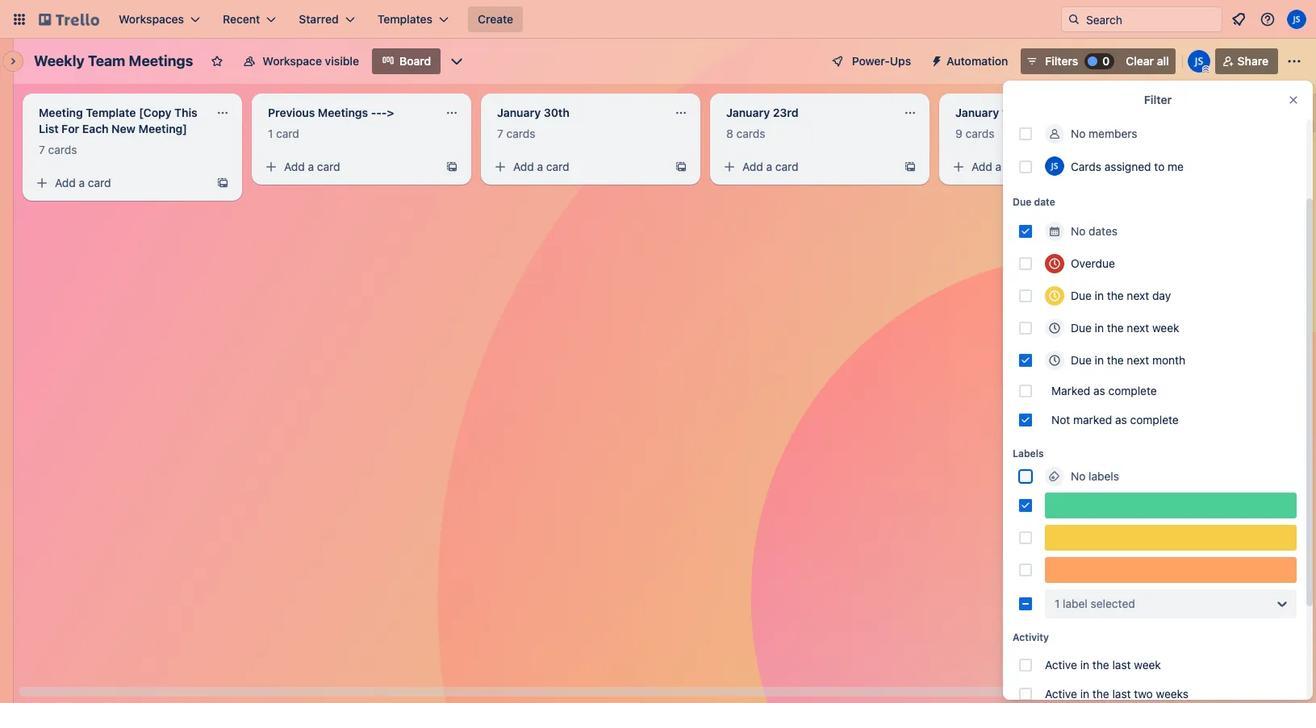 Task type: locate. For each thing, give the bounding box(es) containing it.
active
[[1045, 659, 1077, 672], [1045, 688, 1077, 701]]

workspaces button
[[109, 6, 210, 32]]

jacob simon (jacobsimon16) image
[[1188, 50, 1210, 73], [1045, 157, 1065, 176]]

due down the "overdue"
[[1071, 289, 1092, 303]]

a for sm image associated with 7
[[537, 160, 543, 174]]

1 vertical spatial last
[[1113, 688, 1131, 701]]

add
[[284, 160, 305, 174], [513, 160, 534, 174], [743, 160, 763, 174], [972, 160, 993, 174], [55, 176, 76, 190]]

next for week
[[1127, 321, 1149, 335]]

0 vertical spatial jacob simon (jacobsimon16) image
[[1188, 50, 1210, 73]]

0
[[1103, 54, 1110, 68]]

7 for january 30th text box
[[497, 127, 503, 140]]

0 horizontal spatial 1
[[268, 127, 273, 140]]

next
[[1127, 289, 1149, 303], [1127, 321, 1149, 335], [1127, 354, 1149, 367]]

9
[[956, 127, 963, 140]]

a down january 16th text box
[[996, 160, 1002, 174]]

next for month
[[1127, 354, 1149, 367]]

create from template… image
[[446, 161, 458, 174], [1133, 161, 1146, 174], [216, 177, 229, 190]]

add a card link down meeting template [copy this list for each new meeting] text field at left top
[[29, 172, 210, 195]]

sm image
[[263, 159, 279, 175], [492, 159, 508, 175], [951, 159, 967, 175]]

add a card
[[284, 160, 340, 174], [513, 160, 569, 174], [743, 160, 799, 174], [972, 160, 1028, 174], [55, 176, 111, 190]]

no for no members
[[1071, 127, 1086, 140]]

0 vertical spatial last
[[1113, 659, 1131, 672]]

a
[[308, 160, 314, 174], [537, 160, 543, 174], [766, 160, 773, 174], [996, 160, 1002, 174], [79, 176, 85, 190]]

no up cards at the top right
[[1071, 127, 1086, 140]]

active down active in the last week
[[1045, 688, 1077, 701]]

3 next from the top
[[1127, 354, 1149, 367]]

in down due in the next day
[[1095, 321, 1104, 335]]

1 horizontal spatial create from template… image
[[904, 161, 917, 174]]

month
[[1153, 354, 1186, 367]]

1 vertical spatial jacob simon (jacobsimon16) image
[[1045, 157, 1065, 176]]

card
[[276, 127, 299, 140], [317, 160, 340, 174], [546, 160, 569, 174], [776, 160, 799, 174], [1005, 160, 1028, 174], [88, 176, 111, 190]]

1 horizontal spatial 1
[[1055, 597, 1060, 611]]

a for sm icon associated with 8 cards
[[766, 160, 773, 174]]

add a card link down previous meetings ---> text box
[[258, 156, 439, 178]]

a down january 30th text box
[[537, 160, 543, 174]]

no
[[1071, 127, 1086, 140], [1071, 224, 1086, 238], [1071, 470, 1086, 483]]

0 vertical spatial 1
[[268, 127, 273, 140]]

1 vertical spatial next
[[1127, 321, 1149, 335]]

1 sm image from the left
[[263, 159, 279, 175]]

last for two
[[1113, 688, 1131, 701]]

complete down marked as complete
[[1130, 413, 1179, 427]]

January 23rd text field
[[717, 100, 894, 126]]

add a card down meeting template [copy this list for each new meeting] text field at left top
[[55, 176, 111, 190]]

the down due in the next day
[[1107, 321, 1124, 335]]

add a card down 1 card
[[284, 160, 340, 174]]

next up due in the next month
[[1127, 321, 1149, 335]]

week up month
[[1153, 321, 1180, 335]]

create from template… image
[[675, 161, 688, 174], [904, 161, 917, 174]]

1 vertical spatial 7
[[39, 143, 45, 157]]

as right "marked"
[[1094, 384, 1106, 398]]

labels
[[1013, 448, 1044, 460]]

color: yellow, title: none element
[[1045, 525, 1297, 551]]

color: orange, title: none element
[[1045, 558, 1297, 584]]

cards for january 16th text box
[[966, 127, 995, 140]]

2 no from the top
[[1071, 224, 1086, 238]]

as
[[1094, 384, 1106, 398], [1115, 413, 1127, 427]]

sm image for 7
[[492, 159, 508, 175]]

active down the activity
[[1045, 659, 1077, 672]]

1 vertical spatial 7 cards
[[39, 143, 77, 157]]

7 cards for 7 cards sm icon
[[39, 143, 77, 157]]

last
[[1113, 659, 1131, 672], [1113, 688, 1131, 701]]

cards right 8
[[737, 127, 765, 140]]

0 vertical spatial week
[[1153, 321, 1180, 335]]

labels
[[1089, 470, 1119, 483]]

starred button
[[289, 6, 365, 32]]

card for january 23rd text field's add a card link
[[776, 160, 799, 174]]

in up marked as complete
[[1095, 354, 1104, 367]]

jacob simon (jacobsimon16) image right all
[[1188, 50, 1210, 73]]

no for no labels
[[1071, 470, 1086, 483]]

the for due in the next day
[[1107, 289, 1124, 303]]

7 cards down january 30th text box
[[497, 127, 535, 140]]

2 last from the top
[[1113, 688, 1131, 701]]

last for week
[[1113, 659, 1131, 672]]

as right marked
[[1115, 413, 1127, 427]]

no dates
[[1071, 224, 1118, 238]]

the
[[1107, 289, 1124, 303], [1107, 321, 1124, 335], [1107, 354, 1124, 367], [1093, 659, 1110, 672], [1093, 688, 1110, 701]]

2 active from the top
[[1045, 688, 1077, 701]]

due
[[1013, 196, 1032, 208], [1071, 289, 1092, 303], [1071, 321, 1092, 335], [1071, 354, 1092, 367]]

1 horizontal spatial 7 cards
[[497, 127, 535, 140]]

0 horizontal spatial as
[[1094, 384, 1106, 398]]

a down january 23rd text field
[[766, 160, 773, 174]]

0 horizontal spatial create from template… image
[[675, 161, 688, 174]]

jacob simon (jacobsimon16) image left cards at the top right
[[1045, 157, 1065, 176]]

0 horizontal spatial create from template… image
[[216, 177, 229, 190]]

add for meeting template [copy this list for each new meeting] text field at left top
[[55, 176, 76, 190]]

due in the next week
[[1071, 321, 1180, 335]]

no left labels
[[1071, 470, 1086, 483]]

2 next from the top
[[1127, 321, 1149, 335]]

Meeting Template [Copy This List For Each New Meeting] text field
[[29, 100, 207, 142]]

0 vertical spatial as
[[1094, 384, 1106, 398]]

1 left 'label'
[[1055, 597, 1060, 611]]

in down the "overdue"
[[1095, 289, 1104, 303]]

1 next from the top
[[1127, 289, 1149, 303]]

1 no from the top
[[1071, 127, 1086, 140]]

1 active from the top
[[1045, 659, 1077, 672]]

1
[[268, 127, 273, 140], [1055, 597, 1060, 611]]

due left "date"
[[1013, 196, 1032, 208]]

due down due in the next day
[[1071, 321, 1092, 335]]

a down previous meetings ---> text box
[[308, 160, 314, 174]]

share button
[[1215, 48, 1278, 74]]

complete down due in the next month
[[1109, 384, 1157, 398]]

1 horizontal spatial sm image
[[492, 159, 508, 175]]

January 30th text field
[[487, 100, 665, 126]]

sm image
[[924, 48, 947, 71], [722, 159, 738, 175], [34, 175, 50, 191]]

week for due in the next week
[[1153, 321, 1180, 335]]

Search field
[[1081, 7, 1222, 31]]

1 last from the top
[[1113, 659, 1131, 672]]

card for previous meetings ---> text box's add a card link
[[317, 160, 340, 174]]

add a card link for january 23rd text field
[[717, 156, 897, 178]]

the for due in the next month
[[1107, 354, 1124, 367]]

1 horizontal spatial as
[[1115, 413, 1127, 427]]

no left dates
[[1071, 224, 1086, 238]]

2 sm image from the left
[[492, 159, 508, 175]]

0 horizontal spatial jacob simon (jacobsimon16) image
[[1045, 157, 1065, 176]]

two
[[1134, 688, 1153, 701]]

week up two at the bottom right
[[1134, 659, 1161, 672]]

the up marked as complete
[[1107, 354, 1124, 367]]

board
[[399, 54, 431, 68]]

add a card link down january 23rd text field
[[717, 156, 897, 178]]

in for due in the next week
[[1095, 321, 1104, 335]]

add a card link for january 30th text box
[[487, 156, 668, 178]]

0 horizontal spatial 7 cards
[[39, 143, 77, 157]]

overdue
[[1071, 257, 1115, 270]]

2 horizontal spatial create from template… image
[[1133, 161, 1146, 174]]

0 vertical spatial complete
[[1109, 384, 1157, 398]]

last up the active in the last two weeks
[[1113, 659, 1131, 672]]

dates
[[1089, 224, 1118, 238]]

complete
[[1109, 384, 1157, 398], [1130, 413, 1179, 427]]

add a card down 8 cards
[[743, 160, 799, 174]]

a for 1's sm image
[[308, 160, 314, 174]]

2 vertical spatial next
[[1127, 354, 1149, 367]]

add a card down january 30th text box
[[513, 160, 569, 174]]

weekly
[[34, 52, 85, 69]]

card for add a card link corresponding to january 16th text box
[[1005, 160, 1028, 174]]

recent button
[[213, 6, 286, 32]]

filter
[[1144, 93, 1172, 107]]

show menu image
[[1287, 53, 1303, 69]]

0 notifications image
[[1229, 10, 1249, 29]]

1 horizontal spatial sm image
[[722, 159, 738, 175]]

board link
[[372, 48, 441, 74]]

2 horizontal spatial sm image
[[924, 48, 947, 71]]

week
[[1153, 321, 1180, 335], [1134, 659, 1161, 672]]

January 16th text field
[[946, 100, 1123, 126]]

0 vertical spatial active
[[1045, 659, 1077, 672]]

active in the last two weeks
[[1045, 688, 1189, 701]]

2 vertical spatial no
[[1071, 470, 1086, 483]]

next left month
[[1127, 354, 1149, 367]]

1 card
[[268, 127, 299, 140]]

cards
[[507, 127, 535, 140], [737, 127, 765, 140], [966, 127, 995, 140], [48, 143, 77, 157]]

add a card for sm image associated with 7
[[513, 160, 569, 174]]

activity
[[1013, 632, 1049, 644]]

7 cards down meeting template [copy this list for each new meeting] text field at left top
[[39, 143, 77, 157]]

a down meeting template [copy this list for each new meeting] text field at left top
[[79, 176, 85, 190]]

the up due in the next week
[[1107, 289, 1124, 303]]

a for 7 cards sm icon
[[79, 176, 85, 190]]

color: green, title: none element
[[1045, 493, 1297, 519]]

0 vertical spatial no
[[1071, 127, 1086, 140]]

add a card link for meeting template [copy this list for each new meeting] text field at left top
[[29, 172, 210, 195]]

1 create from template… image from the left
[[675, 161, 688, 174]]

add a card link down january 30th text box
[[487, 156, 668, 178]]

the up the active in the last two weeks
[[1093, 659, 1110, 672]]

automation
[[947, 54, 1008, 68]]

in down active in the last week
[[1080, 688, 1090, 701]]

1 vertical spatial active
[[1045, 688, 1077, 701]]

members
[[1089, 127, 1138, 140]]

marked as complete
[[1052, 384, 1157, 398]]

0 vertical spatial 7
[[497, 127, 503, 140]]

sm image for 1
[[263, 159, 279, 175]]

last left two at the bottom right
[[1113, 688, 1131, 701]]

cards assigned to me
[[1071, 159, 1184, 173]]

card for add a card link for january 30th text box
[[546, 160, 569, 174]]

1 vertical spatial no
[[1071, 224, 1086, 238]]

open information menu image
[[1260, 11, 1276, 27]]

1 horizontal spatial create from template… image
[[446, 161, 458, 174]]

active for active in the last two weeks
[[1045, 688, 1077, 701]]

the for active in the last two weeks
[[1093, 688, 1110, 701]]

next left day
[[1127, 289, 1149, 303]]

0 horizontal spatial 7
[[39, 143, 45, 157]]

1 vertical spatial week
[[1134, 659, 1161, 672]]

7 cards
[[497, 127, 535, 140], [39, 143, 77, 157]]

0 vertical spatial next
[[1127, 289, 1149, 303]]

1 vertical spatial as
[[1115, 413, 1127, 427]]

1 horizontal spatial 7
[[497, 127, 503, 140]]

cards for january 23rd text field
[[737, 127, 765, 140]]

0 vertical spatial 7 cards
[[497, 127, 535, 140]]

in for due in the next day
[[1095, 289, 1104, 303]]

add a card link
[[258, 156, 439, 178], [487, 156, 668, 178], [717, 156, 897, 178], [946, 156, 1127, 178], [29, 172, 210, 195]]

day
[[1153, 289, 1171, 303]]

add a card link for january 16th text box
[[946, 156, 1127, 178]]

2 create from template… image from the left
[[904, 161, 917, 174]]

0 horizontal spatial sm image
[[34, 175, 50, 191]]

1 vertical spatial 1
[[1055, 597, 1060, 611]]

7
[[497, 127, 503, 140], [39, 143, 45, 157]]

due up "marked"
[[1071, 354, 1092, 367]]

2 horizontal spatial sm image
[[951, 159, 967, 175]]

1 down workspace
[[268, 127, 273, 140]]

add a card for 9 sm image
[[972, 160, 1028, 174]]

3 sm image from the left
[[951, 159, 967, 175]]

add a card link up due date
[[946, 156, 1127, 178]]

add a card down 9 cards
[[972, 160, 1028, 174]]

all
[[1157, 54, 1169, 68]]

not marked as complete
[[1052, 413, 1179, 427]]

cards for january 30th text box
[[507, 127, 535, 140]]

due for due date
[[1013, 196, 1032, 208]]

1 label selected
[[1055, 597, 1135, 611]]

sm image for 7 cards
[[34, 175, 50, 191]]

0 horizontal spatial sm image
[[263, 159, 279, 175]]

ups
[[890, 54, 911, 68]]

in
[[1095, 289, 1104, 303], [1095, 321, 1104, 335], [1095, 354, 1104, 367], [1080, 659, 1090, 672], [1080, 688, 1090, 701]]

in up the active in the last two weeks
[[1080, 659, 1090, 672]]

3 no from the top
[[1071, 470, 1086, 483]]

cards right 9
[[966, 127, 995, 140]]

create from template… image for 7 cards
[[675, 161, 688, 174]]

cards down meeting template [copy this list for each new meeting] text field at left top
[[48, 143, 77, 157]]

the down active in the last week
[[1093, 688, 1110, 701]]

cards down january 30th text box
[[507, 127, 535, 140]]



Task type: describe. For each thing, give the bounding box(es) containing it.
Previous Meetings ---> text field
[[258, 100, 436, 126]]

marked
[[1052, 384, 1091, 398]]

marked
[[1074, 413, 1112, 427]]

7 cards for sm image associated with 7
[[497, 127, 535, 140]]

create from template… image for 8 cards
[[904, 161, 917, 174]]

weekly team meetings
[[34, 52, 193, 69]]

cards
[[1071, 159, 1102, 173]]

1 for 1 label selected
[[1055, 597, 1060, 611]]

Board name text field
[[26, 48, 201, 74]]

cards for meeting template [copy this list for each new meeting] text field at left top
[[48, 143, 77, 157]]

power-ups button
[[820, 48, 921, 74]]

close popover image
[[1287, 94, 1300, 107]]

create
[[478, 12, 513, 26]]

me
[[1168, 159, 1184, 173]]

templates button
[[368, 6, 458, 32]]

add a card link for previous meetings ---> text box
[[258, 156, 439, 178]]

power-
[[852, 54, 890, 68]]

create from template… image for 9 cards
[[1133, 161, 1146, 174]]

no members
[[1071, 127, 1138, 140]]

1 horizontal spatial jacob simon (jacobsimon16) image
[[1188, 50, 1210, 73]]

team
[[88, 52, 125, 69]]

in for active in the last two weeks
[[1080, 688, 1090, 701]]

add a card for 1's sm image
[[284, 160, 340, 174]]

this member is an admin of this board. image
[[1202, 65, 1210, 73]]

1 for 1 card
[[268, 127, 273, 140]]

add a card for 7 cards sm icon
[[55, 176, 111, 190]]

clear all button
[[1120, 48, 1176, 74]]

to
[[1154, 159, 1165, 173]]

active in the last week
[[1045, 659, 1161, 672]]

starred
[[299, 12, 339, 26]]

weeks
[[1156, 688, 1189, 701]]

the for active in the last week
[[1093, 659, 1110, 672]]

star or unstar board image
[[211, 55, 224, 68]]

due date
[[1013, 196, 1056, 208]]

clear all
[[1126, 54, 1169, 68]]

no for no dates
[[1071, 224, 1086, 238]]

next for day
[[1127, 289, 1149, 303]]

due for due in the next month
[[1071, 354, 1092, 367]]

due in the next month
[[1071, 354, 1186, 367]]

add for january 23rd text field
[[743, 160, 763, 174]]

add for previous meetings ---> text box
[[284, 160, 305, 174]]

due in the next day
[[1071, 289, 1171, 303]]

selected
[[1091, 597, 1135, 611]]

recent
[[223, 12, 260, 26]]

due for due in the next week
[[1071, 321, 1092, 335]]

not
[[1052, 413, 1070, 427]]

workspace
[[263, 54, 322, 68]]

8 cards
[[726, 127, 765, 140]]

meetings
[[129, 52, 193, 69]]

due for due in the next day
[[1071, 289, 1092, 303]]

visible
[[325, 54, 359, 68]]

a for 9 sm image
[[996, 160, 1002, 174]]

9 cards
[[956, 127, 995, 140]]

templates
[[377, 12, 433, 26]]

customize views image
[[449, 53, 465, 69]]

label
[[1063, 597, 1088, 611]]

create from template… image for 1 card
[[446, 161, 458, 174]]

add for january 30th text box
[[513, 160, 534, 174]]

8
[[726, 127, 733, 140]]

7 for meeting template [copy this list for each new meeting] text field at left top
[[39, 143, 45, 157]]

search image
[[1068, 13, 1081, 26]]

power-ups
[[852, 54, 911, 68]]

workspace visible button
[[234, 48, 369, 74]]

workspace visible
[[263, 54, 359, 68]]

week for active in the last week
[[1134, 659, 1161, 672]]

filters
[[1045, 54, 1078, 68]]

sm image for 9
[[951, 159, 967, 175]]

add for january 16th text box
[[972, 160, 993, 174]]

in for active in the last week
[[1080, 659, 1090, 672]]

sm image inside automation "button"
[[924, 48, 947, 71]]

date
[[1034, 196, 1056, 208]]

share
[[1238, 54, 1269, 68]]

active for active in the last week
[[1045, 659, 1077, 672]]

jacob simon (jacobsimon16) image
[[1287, 10, 1307, 29]]

assigned
[[1105, 159, 1151, 173]]

workspaces
[[119, 12, 184, 26]]

add a card for sm icon associated with 8 cards
[[743, 160, 799, 174]]

create button
[[468, 6, 523, 32]]

back to home image
[[39, 6, 99, 32]]

create from template… image for 7 cards
[[216, 177, 229, 190]]

clear
[[1126, 54, 1154, 68]]

no labels
[[1071, 470, 1119, 483]]

card for add a card link for meeting template [copy this list for each new meeting] text field at left top
[[88, 176, 111, 190]]

in for due in the next month
[[1095, 354, 1104, 367]]

the for due in the next week
[[1107, 321, 1124, 335]]

1 vertical spatial complete
[[1130, 413, 1179, 427]]

sm image for 8 cards
[[722, 159, 738, 175]]

primary element
[[0, 0, 1316, 39]]

automation button
[[924, 48, 1018, 74]]



Task type: vqa. For each thing, say whether or not it's contained in the screenshot.
Due in the next seven days the in
no



